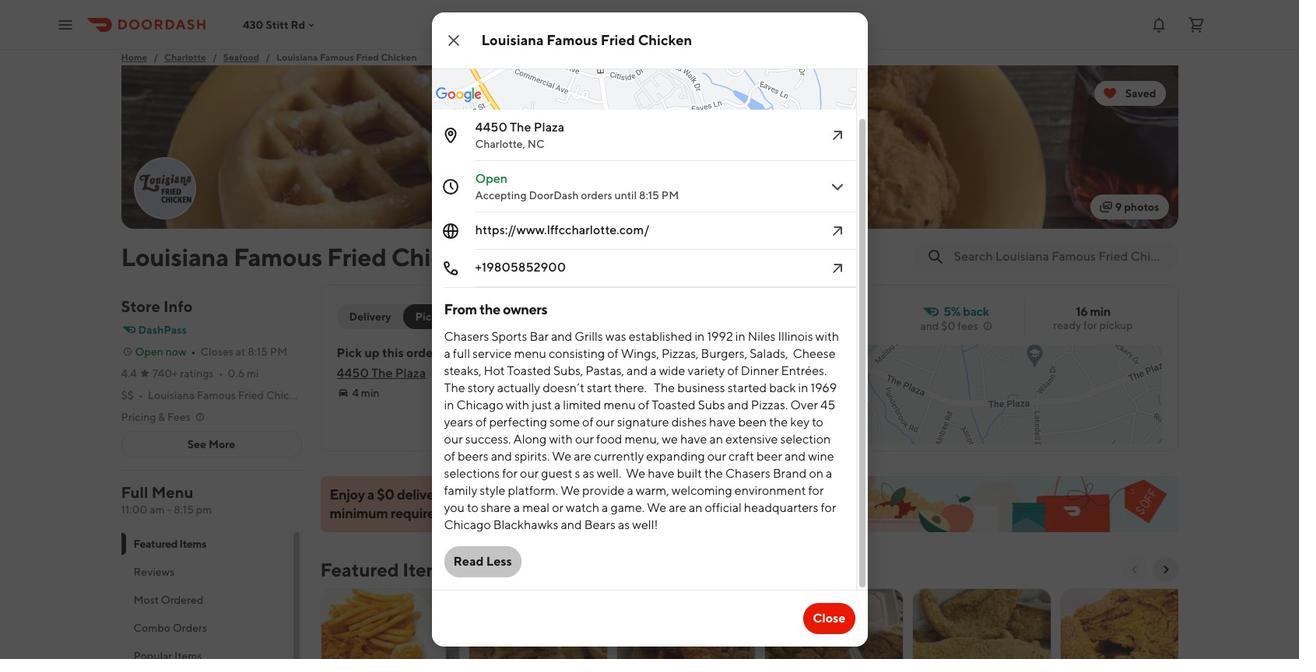 Task type: locate. For each thing, give the bounding box(es) containing it.
a inside enjoy a $0 delivery fee on your first order, $5 subtotal minimum required.
[[367, 487, 374, 503]]

our up food
[[596, 415, 615, 430]]

dashpass
[[138, 324, 187, 336]]

featured up reviews
[[134, 538, 178, 551]]

as down game.
[[618, 518, 630, 533]]

1 vertical spatial toasted
[[652, 398, 696, 413]]

1 vertical spatial open
[[135, 346, 163, 358]]

plaza up nc
[[534, 120, 565, 135]]

0 horizontal spatial to
[[467, 501, 479, 516]]

see more button
[[122, 432, 301, 457]]

this
[[382, 346, 404, 361]]

on inside enjoy a $0 delivery fee on your first order, $5 subtotal minimum required.
[[471, 487, 487, 503]]

• right now
[[191, 346, 196, 358]]

0 horizontal spatial items
[[180, 538, 206, 551]]

1 / from the left
[[154, 51, 158, 63]]

home link
[[121, 50, 147, 65]]

are up the s
[[574, 449, 592, 464]]

0 vertical spatial with
[[816, 329, 840, 344]]

1 vertical spatial $0
[[377, 487, 395, 503]]

delivery
[[397, 487, 446, 503]]

are down welcoming
[[669, 501, 687, 516]]

1 horizontal spatial chasers
[[726, 466, 771, 481]]

8:15 right -
[[174, 504, 194, 516]]

in left '1992'
[[695, 329, 705, 344]]

accepting
[[475, 189, 527, 202]]

1 vertical spatial items
[[403, 559, 451, 581]]

0 horizontal spatial 8:15
[[174, 504, 194, 516]]

0 horizontal spatial on
[[471, 487, 487, 503]]

of left beers
[[444, 449, 456, 464]]

click item image
[[828, 178, 847, 196], [828, 222, 847, 241], [828, 259, 847, 278]]

for inside 16 min ready for pickup
[[1084, 319, 1098, 332]]

0 vertical spatial open
[[475, 171, 508, 186]]

with up perfecting
[[506, 398, 530, 413]]

our left craft
[[708, 449, 727, 464]]

our down spirits.
[[520, 466, 539, 481]]

2 horizontal spatial with
[[816, 329, 840, 344]]

the up welcoming
[[705, 466, 723, 481]]

the right from
[[480, 301, 501, 318]]

1 vertical spatial plaza
[[395, 366, 426, 381]]

most
[[134, 594, 159, 607]]

we
[[552, 449, 572, 464], [626, 466, 646, 481], [561, 484, 580, 498], [647, 501, 667, 516]]

0 horizontal spatial chasers
[[444, 329, 489, 344]]

1 horizontal spatial have
[[681, 432, 707, 447]]

salads,
[[750, 347, 789, 361]]

1 vertical spatial pm
[[270, 346, 288, 358]]

combo orders button
[[121, 614, 290, 642]]

powered by google image
[[436, 87, 482, 103], [472, 422, 518, 438]]

enjoy
[[330, 487, 365, 503]]

an down welcoming
[[689, 501, 703, 516]]

group order
[[485, 311, 550, 323]]

5% back
[[944, 304, 990, 319]]

1 horizontal spatial menu
[[604, 398, 636, 413]]

in down entrées.
[[799, 381, 809, 396]]

have up warm,
[[648, 466, 675, 481]]

environment
[[735, 484, 806, 498]]

items left read
[[403, 559, 451, 581]]

in right '1992'
[[736, 329, 746, 344]]

mi
[[247, 368, 259, 380]]

map region for the bottom powered by google image
[[351, 284, 1300, 484]]

guest
[[541, 466, 573, 481]]

back
[[963, 304, 990, 319], [770, 381, 796, 396]]

8:15 inside open accepting doordash orders until 8:15 pm
[[639, 189, 660, 202]]

1 horizontal spatial on
[[809, 466, 824, 481]]

1 horizontal spatial featured items
[[320, 559, 451, 581]]

1 horizontal spatial /
[[213, 51, 217, 63]]

1 horizontal spatial with
[[549, 432, 573, 447]]

1 vertical spatial back
[[770, 381, 796, 396]]

menu down bar
[[514, 347, 547, 361]]

pick
[[337, 346, 362, 361]]

open now
[[135, 346, 187, 358]]

5%
[[944, 304, 961, 319]]

plaza
[[534, 120, 565, 135], [395, 366, 426, 381]]

8:15 inside full menu 11:00 am - 8:15 pm
[[174, 504, 194, 516]]

chasers up 'full'
[[444, 329, 489, 344]]

1 vertical spatial click item image
[[828, 222, 847, 241]]

0 vertical spatial menu
[[514, 347, 547, 361]]

click item image for https://www.lffccharlotte.com/
[[828, 222, 847, 241]]

0 items, open order cart image
[[1188, 15, 1206, 34]]

0 horizontal spatial with
[[506, 398, 530, 413]]

to right key
[[812, 415, 824, 430]]

open up accepting on the left of page
[[475, 171, 508, 186]]

•
[[191, 346, 196, 358], [219, 368, 223, 380], [139, 389, 143, 402]]

chicago down you
[[444, 518, 491, 533]]

1 horizontal spatial an
[[710, 432, 723, 447]]

powered by google image down close louisiana famous fried chicken icon
[[436, 87, 482, 103]]

1 vertical spatial min
[[361, 387, 380, 400]]

chicago
[[457, 398, 504, 413], [444, 518, 491, 533]]

10 shrimp  2 fish combo image
[[321, 589, 459, 660]]

powered by google image up beers
[[472, 422, 518, 438]]

or
[[552, 501, 564, 516]]

featured down minimum on the left bottom
[[320, 559, 399, 581]]

2 / from the left
[[213, 51, 217, 63]]

game.
[[611, 501, 645, 516]]

0 vertical spatial powered by google image
[[436, 87, 482, 103]]

beers
[[458, 449, 489, 464]]

1 vertical spatial are
[[669, 501, 687, 516]]

toasted
[[507, 364, 551, 378], [652, 398, 696, 413]]

headquarters
[[744, 501, 819, 516]]

1 vertical spatial •
[[219, 368, 223, 380]]

0 vertical spatial an
[[710, 432, 723, 447]]

chicago down story on the left of page
[[457, 398, 504, 413]]

meal
[[523, 501, 550, 516]]

1 horizontal spatial pm
[[662, 189, 679, 202]]

been
[[739, 415, 767, 430]]

0 horizontal spatial open
[[135, 346, 163, 358]]

0 vertical spatial are
[[574, 449, 592, 464]]

our down years
[[444, 432, 463, 447]]

featured items up reviews
[[134, 538, 206, 551]]

1 vertical spatial have
[[681, 432, 707, 447]]

0 horizontal spatial plaza
[[395, 366, 426, 381]]

1 vertical spatial chasers
[[726, 466, 771, 481]]

1 vertical spatial the
[[770, 415, 788, 430]]

2 vertical spatial have
[[648, 466, 675, 481]]

min inside 16 min ready for pickup
[[1090, 304, 1111, 319]]

chasers down craft
[[726, 466, 771, 481]]

4 min
[[352, 387, 380, 400]]

9 photos button
[[1091, 195, 1169, 220]]

1 vertical spatial on
[[471, 487, 487, 503]]

min right 16
[[1090, 304, 1111, 319]]

0 vertical spatial toasted
[[507, 364, 551, 378]]

1 vertical spatial 4450
[[337, 366, 369, 381]]

with down some
[[549, 432, 573, 447]]

seafood
[[223, 51, 259, 63]]

and
[[921, 320, 939, 333], [551, 329, 573, 344], [627, 364, 648, 378], [728, 398, 749, 413], [491, 449, 512, 464], [785, 449, 806, 464], [561, 518, 582, 533]]

$0 up minimum on the left bottom
[[377, 487, 395, 503]]

back up "fees"
[[963, 304, 990, 319]]

4450 up charlotte,
[[475, 120, 508, 135]]

1 horizontal spatial featured
[[320, 559, 399, 581]]

2 horizontal spatial have
[[709, 415, 736, 430]]

0 vertical spatial pm
[[662, 189, 679, 202]]

min right 4
[[361, 387, 380, 400]]

$$ • louisiana famous fried chicken
[[121, 389, 308, 402]]

0 vertical spatial on
[[809, 466, 824, 481]]

• left 0.6
[[219, 368, 223, 380]]

2 vertical spatial the
[[705, 466, 723, 481]]

louisiana famous fried chicken
[[610, 24, 678, 62], [610, 24, 678, 62], [482, 32, 692, 48], [121, 242, 485, 272]]

the
[[480, 301, 501, 318], [770, 415, 788, 430], [705, 466, 723, 481]]

4.4
[[121, 368, 137, 380]]

of down limited
[[583, 415, 594, 430]]

0 horizontal spatial toasted
[[507, 364, 551, 378]]

pm right until
[[662, 189, 679, 202]]

1992
[[707, 329, 733, 344]]

0 horizontal spatial /
[[154, 51, 158, 63]]

2 vertical spatial 8:15
[[174, 504, 194, 516]]

map region containing louisiana famous fried chicken
[[379, 0, 977, 304]]

0 vertical spatial as
[[583, 466, 595, 481]]

bar
[[530, 329, 549, 344]]

we down the s
[[561, 484, 580, 498]]

combo
[[134, 622, 171, 635]]

with
[[816, 329, 840, 344], [506, 398, 530, 413], [549, 432, 573, 447]]

an
[[710, 432, 723, 447], [689, 501, 703, 516]]

$0 inside enjoy a $0 delivery fee on your first order, $5 subtotal minimum required.
[[377, 487, 395, 503]]

1 vertical spatial as
[[618, 518, 630, 533]]

dialog
[[379, 0, 977, 647]]

back up pizzas.
[[770, 381, 796, 396]]

the down wide at the right bottom of the page
[[654, 381, 675, 396]]

store info
[[121, 297, 193, 315]]

10 dark (5l5t) image
[[617, 589, 755, 660]]

0.6
[[228, 368, 245, 380]]

0 horizontal spatial $0
[[377, 487, 395, 503]]

open for open accepting doordash orders until 8:15 pm
[[475, 171, 508, 186]]

0 vertical spatial back
[[963, 304, 990, 319]]

well.
[[597, 466, 622, 481]]

menu down there.
[[604, 398, 636, 413]]

1 vertical spatial to
[[467, 501, 479, 516]]

1 vertical spatial powered by google image
[[472, 422, 518, 438]]

orders
[[581, 189, 613, 202]]

pm inside open accepting doordash orders until 8:15 pm
[[662, 189, 679, 202]]

4
[[352, 387, 359, 400]]

2 horizontal spatial /
[[266, 51, 270, 63]]

a up minimum on the left bottom
[[367, 487, 374, 503]]

1 vertical spatial featured
[[320, 559, 399, 581]]

8:15 right until
[[639, 189, 660, 202]]

full
[[121, 484, 148, 502]]

0 horizontal spatial the
[[480, 301, 501, 318]]

order methods option group
[[337, 304, 463, 329]]

the down up
[[371, 366, 393, 381]]

1 click item image from the top
[[828, 178, 847, 196]]

Pickup radio
[[403, 304, 463, 329]]

louisiana famous fried chicken image
[[121, 65, 1179, 229], [135, 159, 194, 218]]

0 vertical spatial click item image
[[828, 178, 847, 196]]

pricing & fees button
[[121, 410, 206, 425]]

famous
[[547, 32, 598, 48], [610, 37, 649, 49], [610, 37, 649, 49], [320, 51, 354, 63], [234, 242, 322, 272], [197, 389, 236, 402]]

most ordered button
[[121, 586, 290, 614]]

toasted up dishes in the right bottom of the page
[[652, 398, 696, 413]]

powered by google image inside dialog
[[436, 87, 482, 103]]

pricing
[[121, 411, 156, 424]]

1 horizontal spatial 4450
[[475, 120, 508, 135]]

open down the dashpass
[[135, 346, 163, 358]]

featured items
[[134, 538, 206, 551], [320, 559, 451, 581]]

store
[[121, 297, 160, 315]]

expanding
[[647, 449, 705, 464]]

1 vertical spatial an
[[689, 501, 703, 516]]

3 click item image from the top
[[828, 259, 847, 278]]

1 horizontal spatial plaza
[[534, 120, 565, 135]]

4450 up 4
[[337, 366, 369, 381]]

to right you
[[467, 501, 479, 516]]

0 vertical spatial $0
[[942, 320, 956, 333]]

as right the s
[[583, 466, 595, 481]]

45
[[821, 398, 836, 413]]

0 vertical spatial min
[[1090, 304, 1111, 319]]

map region
[[379, 0, 977, 304], [351, 284, 1300, 484]]

charlotte
[[164, 51, 206, 63]]

min
[[1090, 304, 1111, 319], [361, 387, 380, 400]]

1 vertical spatial with
[[506, 398, 530, 413]]

0 vertical spatial featured
[[134, 538, 178, 551]]

2 click item image from the top
[[828, 222, 847, 241]]

4450
[[475, 120, 508, 135], [337, 366, 369, 381]]

with up cheese
[[816, 329, 840, 344]]

8:15 right at on the bottom left of page
[[248, 346, 268, 358]]

open inside open accepting doordash orders until 8:15 pm
[[475, 171, 508, 186]]

of down burgers,
[[728, 364, 739, 378]]

open
[[475, 171, 508, 186], [135, 346, 163, 358]]

0 horizontal spatial have
[[648, 466, 675, 481]]

extensive
[[726, 432, 778, 447]]

craft
[[729, 449, 755, 464]]

we up guest
[[552, 449, 572, 464]]

/ right home
[[154, 51, 158, 63]]

have down subs
[[709, 415, 736, 430]]

4450 inside 4450 the plaza charlotte, nc
[[475, 120, 508, 135]]

louisiana
[[620, 24, 668, 37], [620, 24, 668, 37], [482, 32, 544, 48], [276, 51, 318, 63], [121, 242, 229, 272], [148, 389, 195, 402]]

dialog containing louisiana famous fried chicken
[[379, 0, 977, 647]]

$0 down 5%
[[942, 320, 956, 333]]

2 horizontal spatial 8:15
[[639, 189, 660, 202]]

1 horizontal spatial min
[[1090, 304, 1111, 319]]

platform.
[[508, 484, 558, 498]]

chasers sports bar and grills was established in 1992 in niles illinois with a full service menu consisting of wings, pizzas, burgers, salads,  cheese steaks, hot toasted subs, pastas, and a wide variety of dinner entrées. the story actually doesn't start there.   the business started back in 1969 in chicago with just a limited menu of toasted subs and pizzas. over 45 years of perfecting some of our signature dishes have been the key to our success. along with our food menu, we have an extensive selection of beers and spirits. we are currently expanding our craft beer and wine selections for our guest s as well.  we have built the chasers brand on a family style platform. we provide a warm, welcoming environment for you to share a meal or watch a game. we are an official headquarters for chicago blackhawks and bears as well!
[[444, 329, 842, 533]]

along
[[514, 432, 547, 447]]

official
[[705, 501, 742, 516]]

min for 16
[[1090, 304, 1111, 319]]

pickup
[[416, 311, 451, 323]]

in
[[695, 329, 705, 344], [736, 329, 746, 344], [799, 381, 809, 396], [444, 398, 454, 413]]

ordered
[[161, 594, 204, 607]]

niles
[[748, 329, 776, 344]]

0 vertical spatial the
[[480, 301, 501, 318]]

a right the "just" at left bottom
[[554, 398, 561, 413]]

the up nc
[[510, 120, 532, 135]]

just
[[532, 398, 552, 413]]

/ left seafood
[[213, 51, 217, 63]]

• right $$
[[139, 389, 143, 402]]

1 horizontal spatial open
[[475, 171, 508, 186]]

open for open now
[[135, 346, 163, 358]]

https://www.lffccharlotte.com/
[[475, 223, 650, 238]]

0 vertical spatial 4450
[[475, 120, 508, 135]]

/ right seafood
[[266, 51, 270, 63]]

beer
[[757, 449, 783, 464]]

and down the watch
[[561, 518, 582, 533]]

1 horizontal spatial toasted
[[652, 398, 696, 413]]

0 horizontal spatial featured items
[[134, 538, 206, 551]]

as
[[583, 466, 595, 481], [618, 518, 630, 533]]

2 vertical spatial •
[[139, 389, 143, 402]]

pm right at on the bottom left of page
[[270, 346, 288, 358]]

1 horizontal spatial to
[[812, 415, 824, 430]]

welcoming
[[672, 484, 733, 498]]

a left wide at the right bottom of the page
[[650, 364, 657, 378]]

for right ready
[[1084, 319, 1098, 332]]

featured items up the 10 shrimp  2 fish combo image
[[320, 559, 451, 581]]

a
[[444, 347, 451, 361], [650, 364, 657, 378], [554, 398, 561, 413], [826, 466, 833, 481], [627, 484, 634, 498], [367, 487, 374, 503], [514, 501, 520, 516], [602, 501, 609, 516]]

full
[[453, 347, 470, 361]]

items up the reviews button
[[180, 538, 206, 551]]

items inside heading
[[403, 559, 451, 581]]

1 vertical spatial featured items
[[320, 559, 451, 581]]

next button of carousel image
[[1160, 564, 1172, 576]]

ready
[[1054, 319, 1082, 332]]

the down pizzas.
[[770, 415, 788, 430]]

0 vertical spatial •
[[191, 346, 196, 358]]

provide
[[583, 484, 625, 498]]

toasted up actually
[[507, 364, 551, 378]]

0 horizontal spatial menu
[[514, 347, 547, 361]]

an down subs
[[710, 432, 723, 447]]

0 horizontal spatial 4450
[[337, 366, 369, 381]]

1 vertical spatial 8:15
[[248, 346, 268, 358]]

the down 'steaks,'
[[444, 381, 465, 396]]

plaza down order at left bottom
[[395, 366, 426, 381]]

on down wine on the right
[[809, 466, 824, 481]]

on right fee
[[471, 487, 487, 503]]

have down dishes in the right bottom of the page
[[681, 432, 707, 447]]

0 horizontal spatial min
[[361, 387, 380, 400]]

blackhawks
[[493, 518, 559, 533]]



Task type: vqa. For each thing, say whether or not it's contained in the screenshot.
Hot
yes



Task type: describe. For each thing, give the bounding box(es) containing it.
established
[[629, 329, 693, 344]]

until
[[615, 189, 637, 202]]

2 horizontal spatial •
[[219, 368, 223, 380]]

there.
[[615, 381, 647, 396]]

some
[[550, 415, 580, 430]]

for down wine on the right
[[809, 484, 824, 498]]

and down success.
[[491, 449, 512, 464]]

sports
[[492, 329, 528, 344]]

on inside chasers sports bar and grills was established in 1992 in niles illinois with a full service menu consisting of wings, pizzas, burgers, salads,  cheese steaks, hot toasted subs, pastas, and a wide variety of dinner entrées. the story actually doesn't start there.   the business started back in 1969 in chicago with just a limited menu of toasted subs and pizzas. over 45 years of perfecting some of our signature dishes have been the key to our success. along with our food menu, we have an extensive selection of beers and spirits. we are currently expanding our craft beer and wine selections for our guest s as well.  we have built the chasers brand on a family style platform. we provide a warm, welcoming environment for you to share a meal or watch a game. we are an official headquarters for chicago blackhawks and bears as well!
[[809, 466, 824, 481]]

years
[[444, 415, 473, 430]]

warm,
[[636, 484, 670, 498]]

bears
[[585, 518, 616, 533]]

a down wine on the right
[[826, 466, 833, 481]]

1 horizontal spatial back
[[963, 304, 990, 319]]

story
[[468, 381, 495, 396]]

variety
[[688, 364, 725, 378]]

9 photos
[[1116, 201, 1160, 213]]

notification bell image
[[1150, 15, 1169, 34]]

0 horizontal spatial as
[[583, 466, 595, 481]]

4450 the plaza charlotte, nc
[[475, 120, 565, 150]]

from
[[444, 301, 477, 318]]

subs,
[[554, 364, 584, 378]]

back inside chasers sports bar and grills was established in 1992 in niles illinois with a full service menu consisting of wings, pizzas, burgers, salads,  cheese steaks, hot toasted subs, pastas, and a wide variety of dinner entrées. the story actually doesn't start there.   the business started back in 1969 in chicago with just a limited menu of toasted subs and pizzas. over 45 years of perfecting some of our signature dishes have been the key to our success. along with our food menu, we have an extensive selection of beers and spirits. we are currently expanding our craft beer and wine selections for our guest s as well.  we have built the chasers brand on a family style platform. we provide a warm, welcoming environment for you to share a meal or watch a game. we are an official headquarters for chicago blackhawks and bears as well!
[[770, 381, 796, 396]]

hot
[[484, 364, 505, 378]]

from the owners
[[444, 301, 548, 318]]

-
[[167, 504, 172, 516]]

4pcs (bltw) combo image
[[469, 589, 607, 660]]

a left 'full'
[[444, 347, 451, 361]]

0 vertical spatial items
[[180, 538, 206, 551]]

plaza inside 4450 the plaza charlotte, nc
[[534, 120, 565, 135]]

nc
[[528, 138, 545, 150]]

orders
[[173, 622, 207, 635]]

min for 4
[[361, 387, 380, 400]]

2 vertical spatial with
[[549, 432, 573, 447]]

Item Search search field
[[954, 248, 1166, 266]]

3 / from the left
[[266, 51, 270, 63]]

of up signature
[[638, 398, 650, 413]]

the inside pick up this order at: 4450 the plaza
[[371, 366, 393, 381]]

and left "fees"
[[921, 320, 939, 333]]

0 vertical spatial have
[[709, 415, 736, 430]]

and $0 fees
[[921, 320, 979, 333]]

1 horizontal spatial as
[[618, 518, 630, 533]]

steaks,
[[444, 364, 482, 378]]

and down started
[[728, 398, 749, 413]]

0 horizontal spatial pm
[[270, 346, 288, 358]]

4450 inside pick up this order at: 4450 the plaza
[[337, 366, 369, 381]]

0 horizontal spatial an
[[689, 501, 703, 516]]

8:15 for accepting
[[639, 189, 660, 202]]

featured inside heading
[[320, 559, 399, 581]]

and down wings,
[[627, 364, 648, 378]]

for up your
[[502, 466, 518, 481]]

map region for powered by google image within the dialog
[[379, 0, 977, 304]]

limited
[[563, 398, 601, 413]]

740+ ratings •
[[152, 368, 223, 380]]

0 vertical spatial featured items
[[134, 538, 206, 551]]

click item image
[[828, 126, 847, 145]]

featured items heading
[[320, 558, 451, 583]]

for right headquarters at the right bottom of page
[[821, 501, 837, 516]]

info
[[163, 297, 193, 315]]

see
[[187, 438, 206, 451]]

10 shrimp + 5 fish + 4 chicken (bltw) image
[[765, 589, 903, 660]]

pick up this order at: 4450 the plaza
[[337, 346, 455, 381]]

we
[[662, 432, 678, 447]]

entrées.
[[782, 364, 827, 378]]

0 horizontal spatial featured
[[134, 538, 178, 551]]

previous button of carousel image
[[1129, 564, 1141, 576]]

combo orders
[[134, 622, 207, 635]]

1 horizontal spatial are
[[669, 501, 687, 516]]

ratings
[[180, 368, 214, 380]]

9
[[1116, 201, 1122, 213]]

burgers,
[[701, 347, 748, 361]]

430
[[243, 18, 264, 31]]

group order button
[[476, 304, 560, 329]]

0 vertical spatial to
[[812, 415, 824, 430]]

menu
[[152, 484, 194, 502]]

of up success.
[[476, 415, 487, 430]]

in up years
[[444, 398, 454, 413]]

was
[[606, 329, 627, 344]]

saved button
[[1095, 81, 1166, 106]]

full menu 11:00 am - 8:15 pm
[[121, 484, 212, 516]]

order,
[[546, 487, 582, 503]]

signature
[[617, 415, 670, 430]]

dishes
[[672, 415, 707, 430]]

closes
[[201, 346, 234, 358]]

a left meal
[[514, 501, 520, 516]]

1 horizontal spatial $0
[[942, 320, 956, 333]]

of down was
[[608, 347, 619, 361]]

actually
[[497, 381, 541, 396]]

at:
[[440, 346, 455, 361]]

built
[[677, 466, 702, 481]]

+19805852900
[[475, 260, 566, 275]]

home / charlotte / seafood / louisiana famous fried chicken
[[121, 51, 417, 63]]

spirits.
[[515, 449, 550, 464]]

0 horizontal spatial •
[[139, 389, 143, 402]]

the inside 4450 the plaza charlotte, nc
[[510, 120, 532, 135]]

1 vertical spatial chicago
[[444, 518, 491, 533]]

Delivery radio
[[337, 304, 413, 329]]

close louisiana famous fried chicken image
[[444, 31, 463, 50]]

open menu image
[[56, 15, 75, 34]]

rd
[[291, 18, 305, 31]]

read
[[454, 554, 484, 569]]

business
[[678, 381, 726, 396]]

brand
[[773, 466, 807, 481]]

a up game.
[[627, 484, 634, 498]]

share
[[481, 501, 511, 516]]

perfecting
[[489, 415, 548, 430]]

a down 'provide'
[[602, 501, 609, 516]]

started
[[728, 381, 767, 396]]

0 vertical spatial chicago
[[457, 398, 504, 413]]

food
[[597, 432, 623, 447]]

charlotte,
[[475, 138, 526, 150]]

4450 the plaza link
[[337, 366, 426, 381]]

now
[[166, 346, 187, 358]]

wine
[[808, 449, 835, 464]]

selections
[[444, 466, 500, 481]]

order
[[520, 311, 550, 323]]

click item image for +19805852900
[[828, 259, 847, 278]]

illinois
[[778, 329, 813, 344]]

at
[[236, 346, 246, 358]]

0.6 mi
[[228, 368, 259, 380]]

combo 2 (bw) image
[[1061, 589, 1199, 660]]

we down warm,
[[647, 501, 667, 516]]

style
[[480, 484, 506, 498]]

fees
[[167, 411, 191, 424]]

and up brand
[[785, 449, 806, 464]]

reviews
[[134, 566, 175, 579]]

1 horizontal spatial the
[[705, 466, 723, 481]]

our left food
[[575, 432, 594, 447]]

1 horizontal spatial •
[[191, 346, 196, 358]]

owners
[[503, 301, 548, 318]]

10 pc fish only image
[[913, 589, 1051, 660]]

8:15 for menu
[[174, 504, 194, 516]]

and right bar
[[551, 329, 573, 344]]

1 horizontal spatial 8:15
[[248, 346, 268, 358]]

we up "subtotal"
[[626, 466, 646, 481]]

delivery
[[349, 311, 391, 323]]

fee
[[448, 487, 468, 503]]

grills
[[575, 329, 603, 344]]

less
[[487, 554, 512, 569]]

pm
[[196, 504, 212, 516]]

plaza inside pick up this order at: 4450 the plaza
[[395, 366, 426, 381]]



